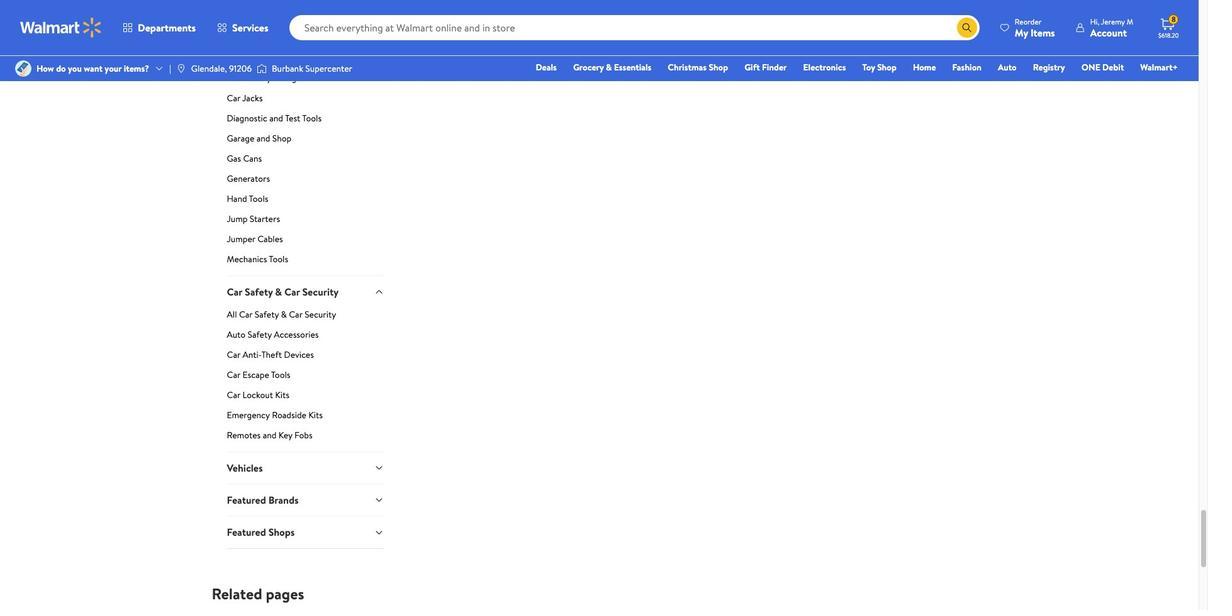Task type: describe. For each thing, give the bounding box(es) containing it.
anti-
[[243, 348, 261, 361]]

air tools
[[227, 32, 259, 44]]

auto safety accessories link
[[227, 328, 384, 346]]

chargers
[[273, 72, 308, 84]]

hi, jeremy m account
[[1090, 16, 1133, 39]]

 image for how do you want your items?
[[15, 60, 31, 77]]

essentials
[[614, 61, 651, 74]]

air compressors
[[227, 11, 290, 24]]

generators
[[227, 173, 270, 185]]

emergency roadside kits
[[227, 409, 323, 421]]

m
[[1127, 16, 1133, 27]]

and for test
[[269, 112, 283, 125]]

0 horizontal spatial shop
[[272, 132, 291, 145]]

devices
[[284, 348, 314, 361]]

gift finder link
[[739, 60, 793, 74]]

related
[[212, 583, 262, 605]]

featured brands
[[227, 493, 299, 507]]

emergency roadside kits link
[[227, 409, 384, 426]]

hand tools
[[227, 193, 268, 205]]

jumper cables
[[227, 233, 283, 246]]

auto for auto tool storage
[[227, 52, 246, 64]]

glendale, 91206
[[191, 62, 252, 75]]

car battery chargers
[[227, 72, 308, 84]]

fashion
[[952, 61, 982, 74]]

cables
[[257, 233, 283, 246]]

grocery
[[573, 61, 604, 74]]

featured for featured brands
[[227, 493, 266, 507]]

walmart image
[[20, 18, 102, 38]]

electronics
[[803, 61, 846, 74]]

cans
[[243, 152, 262, 165]]

air for air compressors
[[227, 11, 238, 24]]

departments button
[[112, 13, 206, 43]]

jumper cables link
[[227, 233, 384, 251]]

brands
[[268, 493, 299, 507]]

safety for &
[[245, 285, 273, 299]]

lockout
[[243, 389, 273, 401]]

tools for mechanics tools
[[269, 253, 288, 266]]

test
[[285, 112, 300, 125]]

tools for air tools
[[240, 32, 259, 44]]

one
[[1081, 61, 1100, 74]]

home link
[[907, 60, 942, 74]]

glendale,
[[191, 62, 227, 75]]

car safety & car security button
[[227, 276, 384, 308]]

theft
[[261, 348, 282, 361]]

Walmart Site-Wide search field
[[289, 15, 980, 40]]

car lockout kits link
[[227, 389, 384, 406]]

car for car jacks
[[227, 92, 240, 105]]

your
[[105, 62, 122, 75]]

christmas shop link
[[662, 60, 734, 74]]

car escape tools link
[[227, 368, 384, 386]]

mechanics tools
[[227, 253, 288, 266]]

mechanics
[[227, 253, 267, 266]]

jumper
[[227, 233, 255, 246]]

|
[[169, 62, 171, 75]]

featured shops
[[227, 526, 295, 539]]

featured for featured shops
[[227, 526, 266, 539]]

debit
[[1102, 61, 1124, 74]]

jump starters link
[[227, 213, 384, 230]]

one debit
[[1081, 61, 1124, 74]]

reorder
[[1015, 16, 1042, 27]]

car for car safety & car security
[[227, 285, 242, 299]]

finder
[[762, 61, 787, 74]]

starters
[[250, 213, 280, 225]]

featured shops button
[[227, 516, 384, 549]]

items?
[[124, 62, 149, 75]]

auto link
[[992, 60, 1022, 74]]

$618.20
[[1158, 31, 1179, 40]]

jump
[[227, 213, 248, 225]]

home
[[913, 61, 936, 74]]

& inside dropdown button
[[275, 285, 282, 299]]

auto for auto
[[998, 61, 1017, 74]]

you
[[68, 62, 82, 75]]

jeremy
[[1101, 16, 1125, 27]]

compressors
[[240, 11, 290, 24]]

gift
[[744, 61, 760, 74]]

accessories
[[274, 328, 319, 341]]

auto for auto safety accessories
[[227, 328, 246, 341]]

account
[[1090, 25, 1127, 39]]

battery
[[243, 72, 271, 84]]

fashion link
[[947, 60, 987, 74]]

garage and shop link
[[227, 132, 384, 150]]

garage and shop
[[227, 132, 291, 145]]

related pages
[[212, 583, 304, 605]]

kits for emergency roadside kits
[[308, 409, 323, 421]]

remotes
[[227, 429, 261, 441]]



Task type: locate. For each thing, give the bounding box(es) containing it.
 image
[[15, 60, 31, 77], [257, 62, 267, 75]]

remotes and key fobs
[[227, 429, 313, 441]]

2 air from the top
[[227, 32, 238, 44]]

shop right toy
[[877, 61, 897, 74]]

car left anti-
[[227, 348, 240, 361]]

&
[[606, 61, 612, 74], [275, 285, 282, 299], [281, 308, 287, 321]]

car inside car escape tools link
[[227, 368, 240, 381]]

one debit link
[[1076, 60, 1130, 74]]

auto down my
[[998, 61, 1017, 74]]

car safety & car security
[[227, 285, 339, 299]]

1 vertical spatial featured
[[227, 526, 266, 539]]

car for car battery chargers
[[227, 72, 240, 84]]

and left key
[[263, 429, 277, 441]]

shop down diagnostic and test tools
[[272, 132, 291, 145]]

0 vertical spatial and
[[269, 112, 283, 125]]

shop
[[709, 61, 728, 74], [877, 61, 897, 74], [272, 132, 291, 145]]

and for shop
[[257, 132, 270, 145]]

burbank supercenter
[[272, 62, 352, 75]]

car left jacks
[[227, 92, 240, 105]]

 image for burbank supercenter
[[257, 62, 267, 75]]

gas
[[227, 152, 241, 165]]

tools inside mechanics tools link
[[269, 253, 288, 266]]

2 vertical spatial &
[[281, 308, 287, 321]]

gas cans link
[[227, 152, 384, 170]]

shop for toy shop
[[877, 61, 897, 74]]

search icon image
[[962, 23, 972, 33]]

shop right christmas
[[709, 61, 728, 74]]

car left lockout
[[227, 389, 240, 401]]

tools up 'tool'
[[240, 32, 259, 44]]

car battery chargers link
[[227, 72, 384, 89]]

auto
[[227, 52, 246, 64], [998, 61, 1017, 74], [227, 328, 246, 341]]

storage
[[265, 52, 295, 64]]

featured
[[227, 493, 266, 507], [227, 526, 266, 539]]

car up accessories
[[289, 308, 303, 321]]

1 vertical spatial air
[[227, 32, 238, 44]]

tools inside diagnostic and test tools "link"
[[302, 112, 322, 125]]

1 horizontal spatial  image
[[257, 62, 267, 75]]

safety
[[245, 285, 273, 299], [255, 308, 279, 321], [248, 328, 272, 341]]

vehicles button
[[227, 452, 384, 484]]

0 vertical spatial security
[[302, 285, 339, 299]]

toy shop link
[[857, 60, 902, 74]]

and inside "link"
[[269, 112, 283, 125]]

0 vertical spatial safety
[[245, 285, 273, 299]]

auto tool storage link
[[227, 52, 384, 69]]

1 vertical spatial security
[[305, 308, 336, 321]]

1 air from the top
[[227, 11, 238, 24]]

auto left 'tool'
[[227, 52, 246, 64]]

auto tool storage
[[227, 52, 295, 64]]

featured down vehicles
[[227, 493, 266, 507]]

1 vertical spatial kits
[[308, 409, 323, 421]]

tools down theft on the left of the page
[[271, 368, 290, 381]]

generators link
[[227, 173, 384, 190]]

kits for car lockout kits
[[275, 389, 289, 401]]

car jacks
[[227, 92, 263, 105]]

pages
[[266, 583, 304, 605]]

jacks
[[242, 92, 263, 105]]

burbank
[[272, 62, 303, 75]]

registry
[[1033, 61, 1065, 74]]

services
[[232, 21, 268, 35]]

christmas shop
[[668, 61, 728, 74]]

car inside car anti-theft devices link
[[227, 348, 240, 361]]

 image
[[176, 64, 186, 74]]

8 $618.20
[[1158, 14, 1179, 40]]

escape
[[243, 368, 269, 381]]

tools for hand tools
[[249, 193, 268, 205]]

security inside dropdown button
[[302, 285, 339, 299]]

tools
[[240, 32, 259, 44], [302, 112, 322, 125], [249, 193, 268, 205], [269, 253, 288, 266], [271, 368, 290, 381]]

car up all
[[227, 285, 242, 299]]

and right garage
[[257, 132, 270, 145]]

& right grocery at the top left of page
[[606, 61, 612, 74]]

emergency
[[227, 409, 270, 421]]

gift finder
[[744, 61, 787, 74]]

safety up anti-
[[248, 328, 272, 341]]

security
[[302, 285, 339, 299], [305, 308, 336, 321]]

safety inside dropdown button
[[245, 285, 273, 299]]

diagnostic
[[227, 112, 267, 125]]

0 horizontal spatial kits
[[275, 389, 289, 401]]

car for car anti-theft devices
[[227, 348, 240, 361]]

1 horizontal spatial kits
[[308, 409, 323, 421]]

1 vertical spatial and
[[257, 132, 270, 145]]

1 featured from the top
[[227, 493, 266, 507]]

and for key
[[263, 429, 277, 441]]

kits up roadside
[[275, 389, 289, 401]]

& up the all car safety & car security at the bottom
[[275, 285, 282, 299]]

safety up the all car safety & car security at the bottom
[[245, 285, 273, 299]]

gas cans
[[227, 152, 262, 165]]

my
[[1015, 25, 1028, 39]]

1 horizontal spatial shop
[[709, 61, 728, 74]]

car right all
[[239, 308, 253, 321]]

want
[[84, 62, 103, 75]]

grocery & essentials link
[[567, 60, 657, 74]]

air up air tools
[[227, 11, 238, 24]]

diagnostic and test tools link
[[227, 112, 384, 130]]

walmart+ link
[[1135, 60, 1184, 74]]

2 vertical spatial and
[[263, 429, 277, 441]]

key
[[279, 429, 292, 441]]

0 horizontal spatial  image
[[15, 60, 31, 77]]

air up 91206
[[227, 32, 238, 44]]

car jacks link
[[227, 92, 384, 110]]

air
[[227, 11, 238, 24], [227, 32, 238, 44]]

tools up jump starters
[[249, 193, 268, 205]]

kits down car lockout kits link
[[308, 409, 323, 421]]

security up all car safety & car security link
[[302, 285, 339, 299]]

car up the all car safety & car security at the bottom
[[284, 285, 300, 299]]

0 vertical spatial air
[[227, 11, 238, 24]]

air tools link
[[227, 32, 384, 49]]

car anti-theft devices
[[227, 348, 314, 361]]

auto safety accessories
[[227, 328, 319, 341]]

vehicles
[[227, 461, 263, 475]]

toy
[[862, 61, 875, 74]]

deals
[[536, 61, 557, 74]]

car for car lockout kits
[[227, 389, 240, 401]]

safety up auto safety accessories
[[255, 308, 279, 321]]

auto down all
[[227, 328, 246, 341]]

remotes and key fobs link
[[227, 429, 384, 452]]

deals link
[[530, 60, 562, 74]]

shop for christmas shop
[[709, 61, 728, 74]]

& down the car safety & car security
[[281, 308, 287, 321]]

tools inside air tools link
[[240, 32, 259, 44]]

walmart+
[[1140, 61, 1178, 74]]

91206
[[229, 62, 252, 75]]

tools down the car jacks link
[[302, 112, 322, 125]]

tool
[[247, 52, 263, 64]]

all car safety & car security
[[227, 308, 336, 321]]

car inside car battery chargers link
[[227, 72, 240, 84]]

2 vertical spatial safety
[[248, 328, 272, 341]]

0 vertical spatial featured
[[227, 493, 266, 507]]

2 horizontal spatial shop
[[877, 61, 897, 74]]

fobs
[[295, 429, 313, 441]]

grocery & essentials
[[573, 61, 651, 74]]

and left test
[[269, 112, 283, 125]]

car left escape
[[227, 368, 240, 381]]

1 vertical spatial &
[[275, 285, 282, 299]]

tools inside car escape tools link
[[271, 368, 290, 381]]

and
[[269, 112, 283, 125], [257, 132, 270, 145], [263, 429, 277, 441]]

featured brands button
[[227, 484, 384, 516]]

garage
[[227, 132, 254, 145]]

security up auto safety accessories link
[[305, 308, 336, 321]]

all
[[227, 308, 237, 321]]

Search search field
[[289, 15, 980, 40]]

1 vertical spatial safety
[[255, 308, 279, 321]]

featured left shops
[[227, 526, 266, 539]]

tools inside hand tools link
[[249, 193, 268, 205]]

car escape tools
[[227, 368, 290, 381]]

car anti-theft devices link
[[227, 348, 384, 366]]

auto inside "link"
[[998, 61, 1017, 74]]

air compressors link
[[227, 11, 384, 29]]

car up car jacks
[[227, 72, 240, 84]]

hi,
[[1090, 16, 1099, 27]]

2 featured from the top
[[227, 526, 266, 539]]

air for air tools
[[227, 32, 238, 44]]

0 vertical spatial kits
[[275, 389, 289, 401]]

shops
[[268, 526, 295, 539]]

kits
[[275, 389, 289, 401], [308, 409, 323, 421]]

hand
[[227, 193, 247, 205]]

safety for accessories
[[248, 328, 272, 341]]

car for car escape tools
[[227, 368, 240, 381]]

0 vertical spatial &
[[606, 61, 612, 74]]

car inside car lockout kits link
[[227, 389, 240, 401]]

tools down cables
[[269, 253, 288, 266]]

jump starters
[[227, 213, 280, 225]]



Task type: vqa. For each thing, say whether or not it's contained in the screenshot.
Add to cart button
no



